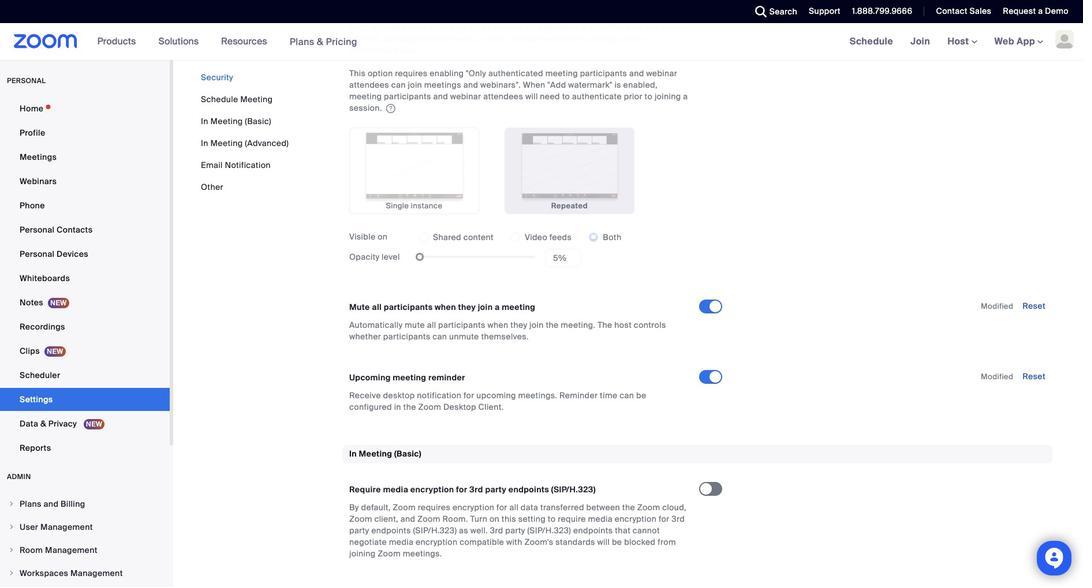 Task type: vqa. For each thing, say whether or not it's contained in the screenshot.
the top plans
yes



Task type: locate. For each thing, give the bounding box(es) containing it.
& inside data & privacy link
[[40, 419, 46, 429]]

encryption up the cannot
[[615, 514, 657, 524]]

media down between
[[588, 514, 613, 524]]

by
[[349, 502, 359, 513]]

upcoming
[[477, 391, 516, 401]]

and left the billing
[[44, 499, 59, 509]]

meetings
[[424, 80, 461, 90]]

0 vertical spatial in meeting (basic)
[[201, 116, 271, 126]]

meeting up email notification
[[210, 138, 243, 148]]

endpoints up data
[[509, 484, 549, 495]]

meetings link
[[0, 146, 170, 169]]

Repeated radio
[[505, 128, 635, 214]]

controls
[[634, 320, 666, 331]]

attendees
[[349, 80, 389, 90], [483, 91, 523, 102]]

0 vertical spatial requires
[[395, 68, 428, 79]]

video
[[429, 34, 450, 44]]

meeting down schedule meeting 'link'
[[210, 116, 243, 126]]

1 horizontal spatial 3rd
[[490, 525, 503, 536]]

right image inside the plans and billing menu item
[[8, 501, 15, 508]]

0 vertical spatial all
[[372, 302, 382, 313]]

0 vertical spatial when
[[435, 302, 456, 313]]

1 vertical spatial right image
[[8, 547, 15, 554]]

2 configured from the top
[[349, 402, 392, 413]]

reset
[[1023, 301, 1046, 312], [1023, 372, 1046, 382]]

in up email
[[201, 138, 208, 148]]

default,
[[361, 502, 391, 513]]

configured inside receive desktop notification for upcoming meetings. reminder time can be configured in the zoom desktop client.
[[349, 402, 392, 413]]

be inside receive desktop notification for upcoming meetings. reminder time can be configured in the zoom desktop client.
[[636, 391, 646, 401]]

home link
[[0, 97, 170, 120]]

plans for plans and billing
[[20, 499, 41, 509]]

web
[[995, 35, 1015, 47]]

mute
[[405, 320, 425, 331]]

in meeting (basic) down schedule meeting 'link'
[[201, 116, 271, 126]]

join inside this option requires enabling "only authenticated meeting participants and webinar attendees can join meetings and webinars". when "add watermark" is enabled, meeting participants and webinar attendees will need to authenticate prior to joining a session.
[[408, 80, 422, 90]]

2 vertical spatial media
[[389, 537, 414, 547]]

and down "only
[[463, 80, 478, 90]]

settings
[[20, 394, 53, 405]]

join left meetings
[[408, 80, 422, 90]]

to inside by default, zoom requires encryption for all data transferred between the zoom cloud, zoom client, and zoom room. turn on this setting to require media encryption for 3rd party endpoints (sip/h.323) as well.  3rd party (sip/h.323) endpoints that cannot negotiate media encryption compatible with zoom's standards will be blocked from joining zoom meetings.
[[548, 514, 556, 524]]

& for privacy
[[40, 419, 46, 429]]

personal down phone
[[20, 225, 54, 235]]

3rd
[[470, 484, 483, 495], [672, 514, 685, 524], [490, 525, 503, 536]]

2 horizontal spatial on
[[633, 22, 643, 32]]

application
[[349, 21, 689, 114]]

personal up whiteboards
[[20, 249, 54, 259]]

on left this on the left bottom of page
[[490, 514, 500, 524]]

a right prior
[[683, 91, 688, 102]]

below.
[[394, 45, 419, 55]]

video feeds
[[525, 232, 572, 243]]

joining down enabled,
[[655, 91, 681, 102]]

0 vertical spatial they
[[458, 302, 476, 313]]

2 modified from the top
[[981, 372, 1014, 382]]

when up "themselves."
[[488, 320, 508, 331]]

plans inside menu item
[[20, 499, 41, 509]]

with
[[506, 537, 522, 547]]

2 personal from the top
[[20, 249, 54, 259]]

1 vertical spatial webinar
[[450, 91, 481, 102]]

will right 'standards'
[[597, 537, 610, 547]]

0 vertical spatial joining
[[655, 91, 681, 102]]

party
[[485, 484, 507, 495], [349, 525, 369, 536], [505, 525, 525, 536]]

right image down "admin"
[[8, 501, 15, 508]]

1 reset from the top
[[1023, 301, 1046, 312]]

can inside receive desktop notification for upcoming meetings. reminder time can be configured in the zoom desktop client.
[[620, 391, 634, 401]]

2 reset button from the top
[[1023, 372, 1046, 382]]

2 horizontal spatial all
[[510, 502, 519, 513]]

0 vertical spatial right image
[[8, 501, 15, 508]]

a up automatically mute all participants when they join the meeting. the host controls whether participants can unmute themselves.
[[495, 302, 500, 313]]

can
[[620, 34, 634, 44], [391, 80, 406, 90], [433, 332, 447, 342], [620, 391, 634, 401]]

configured
[[349, 45, 392, 55], [349, 402, 392, 413]]

2 vertical spatial in
[[349, 449, 357, 459]]

media up default,
[[383, 484, 408, 495]]

attendees down option
[[349, 80, 389, 90]]

a inside each attendee sees their own email address embedded as a watermark on any shared content, participant video feeds, or both. default watermark settings can be configured below.
[[582, 22, 587, 32]]

personal for personal contacts
[[20, 225, 54, 235]]

be down that
[[612, 537, 622, 547]]

1 vertical spatial personal
[[20, 249, 54, 259]]

0 horizontal spatial (basic)
[[245, 116, 271, 126]]

reports
[[20, 443, 51, 453]]

party up negotiate
[[349, 525, 369, 536]]

as down room.
[[459, 525, 468, 536]]

be down 'any'
[[636, 34, 646, 44]]

media down client,
[[389, 537, 414, 547]]

1 horizontal spatial watermark
[[589, 22, 631, 32]]

2 horizontal spatial join
[[530, 320, 544, 331]]

0 vertical spatial management
[[40, 522, 93, 532]]

0 vertical spatial (basic)
[[245, 116, 271, 126]]

the left meeting.
[[546, 320, 559, 331]]

in up require
[[349, 449, 357, 459]]

1 reset button from the top
[[1023, 301, 1046, 312]]

plans & pricing
[[290, 36, 357, 48]]

the right in
[[403, 402, 416, 413]]

schedule inside menu bar
[[201, 94, 238, 105]]

right image for workspaces management
[[8, 570, 15, 577]]

data & privacy
[[20, 419, 79, 429]]

watermark
[[589, 22, 631, 32], [542, 34, 583, 44]]

plans inside product information navigation
[[290, 36, 314, 48]]

learn more about add watermark image
[[385, 105, 397, 113]]

be
[[636, 34, 646, 44], [636, 391, 646, 401], [612, 537, 622, 547]]

joining inside by default, zoom requires encryption for all data transferred between the zoom cloud, zoom client, and zoom room. turn on this setting to require media encryption for 3rd party endpoints (sip/h.323) as well.  3rd party (sip/h.323) endpoints that cannot negotiate media encryption compatible with zoom's standards will be blocked from joining zoom meetings.
[[349, 549, 376, 559]]

right image
[[8, 501, 15, 508], [8, 547, 15, 554]]

be inside by default, zoom requires encryption for all data transferred between the zoom cloud, zoom client, and zoom room. turn on this setting to require media encryption for 3rd party endpoints (sip/h.323) as well.  3rd party (sip/h.323) endpoints that cannot negotiate media encryption compatible with zoom's standards will be blocked from joining zoom meetings.
[[612, 537, 622, 547]]

(sip/h.323)
[[551, 484, 596, 495], [413, 525, 457, 536], [527, 525, 571, 536]]

plans left the 'pricing'
[[290, 36, 314, 48]]

0 vertical spatial schedule
[[850, 35, 893, 47]]

profile picture image
[[1056, 30, 1074, 49]]

for down cloud,
[[659, 514, 670, 524]]

as
[[571, 22, 580, 32], [459, 525, 468, 536]]

personal for personal devices
[[20, 249, 54, 259]]

0 vertical spatial meetings.
[[518, 391, 557, 401]]

demo
[[1045, 6, 1069, 16]]

0 vertical spatial reset button
[[1023, 301, 1046, 312]]

0 horizontal spatial plans
[[20, 499, 41, 509]]

join up automatically mute all participants when they join the meeting. the host controls whether participants can unmute themselves.
[[478, 302, 493, 313]]

configured down content,
[[349, 45, 392, 55]]

watermark down embedded
[[542, 34, 583, 44]]

meeting up in meeting (basic) link
[[240, 94, 273, 105]]

join
[[408, 80, 422, 90], [478, 302, 493, 313], [530, 320, 544, 331]]

0 horizontal spatial to
[[548, 514, 556, 524]]

1 vertical spatial 3rd
[[672, 514, 685, 524]]

can right time at the right of page
[[620, 391, 634, 401]]

(sip/h.323) up transferred
[[551, 484, 596, 495]]

3rd up turn
[[470, 484, 483, 495]]

or
[[479, 34, 487, 44]]

joining
[[655, 91, 681, 102], [349, 549, 376, 559]]

mute
[[349, 302, 370, 313]]

meeting for in meeting (basic) link
[[210, 116, 243, 126]]

2 reset from the top
[[1023, 372, 1046, 382]]

can inside each attendee sees their own email address embedded as a watermark on any shared content, participant video feeds, or both. default watermark settings can be configured below.
[[620, 34, 634, 44]]

1 horizontal spatial endpoints
[[509, 484, 549, 495]]

they
[[458, 302, 476, 313], [511, 320, 527, 331]]

management
[[40, 522, 93, 532], [45, 545, 97, 556], [70, 568, 123, 579]]

the up that
[[622, 502, 635, 513]]

automatically
[[349, 320, 403, 331]]

and inside menu item
[[44, 499, 59, 509]]

1 right image from the top
[[8, 501, 15, 508]]

transferred
[[540, 502, 584, 513]]

requires
[[395, 68, 428, 79], [418, 502, 451, 513]]

host button
[[948, 35, 977, 47]]

1 vertical spatial as
[[459, 525, 468, 536]]

banner containing products
[[0, 23, 1083, 61]]

this
[[502, 514, 516, 524]]

whiteboards link
[[0, 267, 170, 290]]

zoom down notification
[[418, 402, 441, 413]]

0 horizontal spatial on
[[378, 232, 388, 242]]

schedule down the security link
[[201, 94, 238, 105]]

a inside this option requires enabling "only authenticated meeting participants and webinar attendees can join meetings and webinars". when "add watermark" is enabled, meeting participants and webinar attendees will need to authenticate prior to joining a session.
[[683, 91, 688, 102]]

1 configured from the top
[[349, 45, 392, 55]]

zoom left room.
[[418, 514, 440, 524]]

will down when
[[525, 91, 538, 102]]

reminder
[[560, 391, 598, 401]]

0 horizontal spatial as
[[459, 525, 468, 536]]

0 vertical spatial personal
[[20, 225, 54, 235]]

0 vertical spatial on
[[633, 22, 643, 32]]

1 vertical spatial they
[[511, 320, 527, 331]]

2 vertical spatial all
[[510, 502, 519, 513]]

1 horizontal spatial plans
[[290, 36, 314, 48]]

0 vertical spatial in
[[201, 116, 208, 126]]

automatically mute all participants when they join the meeting. the host controls whether participants can unmute themselves.
[[349, 320, 666, 342]]

encryption up turn
[[453, 502, 495, 513]]

all inside automatically mute all participants when they join the meeting. the host controls whether participants can unmute themselves.
[[427, 320, 436, 331]]

1 horizontal spatial in meeting (basic)
[[349, 449, 421, 459]]

0 horizontal spatial all
[[372, 302, 382, 313]]

participants up watermark"
[[580, 68, 627, 79]]

& right data
[[40, 419, 46, 429]]

address
[[492, 22, 524, 32]]

support link
[[800, 0, 844, 23], [809, 6, 841, 16]]

reset button for automatically mute all participants when they join the meeting. the host controls whether participants can unmute themselves.
[[1023, 301, 1046, 312]]

& left the 'pricing'
[[317, 36, 324, 48]]

for inside receive desktop notification for upcoming meetings. reminder time can be configured in the zoom desktop client.
[[464, 391, 474, 401]]

join inside automatically mute all participants when they join the meeting. the host controls whether participants can unmute themselves.
[[530, 320, 544, 331]]

0 vertical spatial attendees
[[349, 80, 389, 90]]

for up desktop
[[464, 391, 474, 401]]

watermark up settings
[[589, 22, 631, 32]]

when up unmute
[[435, 302, 456, 313]]

right image inside "user management" menu item
[[8, 524, 15, 531]]

0 vertical spatial modified
[[981, 302, 1014, 312]]

2 right image from the top
[[8, 547, 15, 554]]

1 vertical spatial plans
[[20, 499, 41, 509]]

prior
[[624, 91, 643, 102]]

(advanced)
[[245, 138, 289, 148]]

(basic) up (advanced)
[[245, 116, 271, 126]]

0 vertical spatial right image
[[8, 524, 15, 531]]

in meeting (basic) element
[[342, 446, 1053, 587]]

joining down negotiate
[[349, 549, 376, 559]]

1 vertical spatial the
[[403, 402, 416, 413]]

1 vertical spatial attendees
[[483, 91, 523, 102]]

management up 'workspaces management'
[[45, 545, 97, 556]]

1 vertical spatial be
[[636, 391, 646, 401]]

and right client,
[[401, 514, 415, 524]]

1 vertical spatial when
[[488, 320, 508, 331]]

to down transferred
[[548, 514, 556, 524]]

2 vertical spatial join
[[530, 320, 544, 331]]

management down the billing
[[40, 522, 93, 532]]

1 horizontal spatial they
[[511, 320, 527, 331]]

personal menu menu
[[0, 97, 170, 461]]

on right visible
[[378, 232, 388, 242]]

the inside by default, zoom requires encryption for all data transferred between the zoom cloud, zoom client, and zoom room. turn on this setting to require media encryption for 3rd party endpoints (sip/h.323) as well.  3rd party (sip/h.323) endpoints that cannot negotiate media encryption compatible with zoom's standards will be blocked from joining zoom meetings.
[[622, 502, 635, 513]]

recordings link
[[0, 315, 170, 338]]

1 vertical spatial meetings.
[[403, 549, 442, 559]]

a up settings
[[582, 22, 587, 32]]

menu bar
[[201, 72, 289, 193]]

Single instance radio
[[349, 128, 479, 214]]

0 horizontal spatial the
[[403, 402, 416, 413]]

schedule
[[850, 35, 893, 47], [201, 94, 238, 105]]

zoom up the cannot
[[637, 502, 660, 513]]

in meeting (basic) link
[[201, 116, 271, 126]]

1 vertical spatial configured
[[349, 402, 392, 413]]

to down "add
[[562, 91, 570, 102]]

can down option
[[391, 80, 406, 90]]

0 vertical spatial will
[[525, 91, 538, 102]]

watermark"
[[568, 80, 613, 90]]

1 vertical spatial joining
[[349, 549, 376, 559]]

requires up room.
[[418, 502, 451, 513]]

video
[[525, 232, 548, 243]]

plans up user
[[20, 499, 41, 509]]

management inside menu item
[[45, 545, 97, 556]]

zoom down by
[[349, 514, 372, 524]]

room management menu item
[[0, 539, 170, 561]]

for up this on the left bottom of page
[[497, 502, 507, 513]]

participants up learn more about add watermark 'image'
[[384, 91, 431, 102]]

as inside by default, zoom requires encryption for all data transferred between the zoom cloud, zoom client, and zoom room. turn on this setting to require media encryption for 3rd party endpoints (sip/h.323) as well.  3rd party (sip/h.323) endpoints that cannot negotiate media encryption compatible with zoom's standards will be blocked from joining zoom meetings.
[[459, 525, 468, 536]]

endpoints
[[509, 484, 549, 495], [371, 525, 411, 536], [573, 525, 613, 536]]

they inside automatically mute all participants when they join the meeting. the host controls whether participants can unmute themselves.
[[511, 320, 527, 331]]

0 vertical spatial be
[[636, 34, 646, 44]]

1 horizontal spatial &
[[317, 36, 324, 48]]

encryption
[[410, 484, 454, 495], [453, 502, 495, 513], [615, 514, 657, 524], [416, 537, 458, 547]]

schedule down 1.888.799.9666
[[850, 35, 893, 47]]

right image inside "workspaces management" menu item
[[8, 570, 15, 577]]

on left 'any'
[[633, 22, 643, 32]]

1 horizontal spatial join
[[478, 302, 493, 313]]

sees
[[409, 22, 428, 32]]

personal contacts
[[20, 225, 93, 235]]

solutions button
[[158, 23, 204, 60]]

1 horizontal spatial on
[[490, 514, 500, 524]]

1 vertical spatial &
[[40, 419, 46, 429]]

requires inside this option requires enabling "only authenticated meeting participants and webinar attendees can join meetings and webinars". when "add watermark" is enabled, meeting participants and webinar attendees will need to authenticate prior to joining a session.
[[395, 68, 428, 79]]

1 vertical spatial schedule
[[201, 94, 238, 105]]

party up with
[[505, 525, 525, 536]]

join left meeting.
[[530, 320, 544, 331]]

receive
[[349, 391, 381, 401]]

endpoints down client,
[[371, 525, 411, 536]]

webinars
[[20, 176, 57, 187]]

configured inside each attendee sees their own email address embedded as a watermark on any shared content, participant video feeds, or both. default watermark settings can be configured below.
[[349, 45, 392, 55]]

right image left room
[[8, 547, 15, 554]]

0 horizontal spatial &
[[40, 419, 46, 429]]

0 vertical spatial 3rd
[[470, 484, 483, 495]]

set opacity level text field
[[546, 249, 582, 268]]

meetings navigation
[[841, 23, 1083, 61]]

email notification
[[201, 160, 271, 170]]

1 horizontal spatial joining
[[655, 91, 681, 102]]

the inside receive desktop notification for upcoming meetings. reminder time can be configured in the zoom desktop client.
[[403, 402, 416, 413]]

zoom
[[418, 402, 441, 413], [393, 502, 416, 513], [637, 502, 660, 513], [349, 514, 372, 524], [418, 514, 440, 524], [378, 549, 401, 559]]

standards
[[556, 537, 595, 547]]

right image inside room management menu item
[[8, 547, 15, 554]]

shared
[[433, 232, 461, 243]]

0 vertical spatial &
[[317, 36, 324, 48]]

between
[[586, 502, 620, 513]]

home
[[20, 103, 43, 114]]

zoom down negotiate
[[378, 549, 401, 559]]

1 horizontal spatial all
[[427, 320, 436, 331]]

visible on
[[349, 232, 388, 242]]

phone link
[[0, 194, 170, 217]]

schedule inside the meetings navigation
[[850, 35, 893, 47]]

personal devices link
[[0, 243, 170, 266]]

both.
[[489, 34, 509, 44]]

request a demo
[[1003, 6, 1069, 16]]

reset for receive desktop notification for upcoming meetings. reminder time can be configured in the zoom desktop client.
[[1023, 372, 1046, 382]]

(basic) down in
[[394, 449, 421, 459]]

2 horizontal spatial 3rd
[[672, 514, 685, 524]]

1 personal from the top
[[20, 225, 54, 235]]

0 vertical spatial configured
[[349, 45, 392, 55]]

0 vertical spatial plans
[[290, 36, 314, 48]]

0 vertical spatial webinar
[[646, 68, 677, 79]]

1.888.799.9666 button
[[844, 0, 916, 23], [852, 6, 913, 16]]

search button
[[747, 0, 800, 23]]

in down schedule meeting 'link'
[[201, 116, 208, 126]]

1 horizontal spatial meetings.
[[518, 391, 557, 401]]

1 horizontal spatial as
[[571, 22, 580, 32]]

2 vertical spatial the
[[622, 502, 635, 513]]

1 vertical spatial all
[[427, 320, 436, 331]]

1 right image from the top
[[8, 524, 15, 531]]

0 vertical spatial the
[[546, 320, 559, 331]]

configured down receive
[[349, 402, 392, 413]]

banner
[[0, 23, 1083, 61]]

1 vertical spatial join
[[478, 302, 493, 313]]

webinar down "only
[[450, 91, 481, 102]]

be inside each attendee sees their own email address embedded as a watermark on any shared content, participant video feeds, or both. default watermark settings can be configured below.
[[636, 34, 646, 44]]

1 vertical spatial modified
[[981, 372, 1014, 382]]

management inside menu item
[[70, 568, 123, 579]]

sales
[[970, 6, 992, 16]]

phone
[[20, 200, 45, 211]]

management inside menu item
[[40, 522, 93, 532]]

1 vertical spatial in
[[201, 138, 208, 148]]

shared content
[[433, 232, 494, 243]]

1 horizontal spatial when
[[488, 320, 508, 331]]

2 horizontal spatial the
[[622, 502, 635, 513]]

require media encryption for 3rd party endpoints (sip/h.323)
[[349, 484, 596, 495]]

2 vertical spatial on
[[490, 514, 500, 524]]

0 horizontal spatial join
[[408, 80, 422, 90]]

they up "themselves."
[[511, 320, 527, 331]]

and
[[629, 68, 644, 79], [463, 80, 478, 90], [433, 91, 448, 102], [44, 499, 59, 509], [401, 514, 415, 524]]

that
[[615, 525, 631, 536]]

0 vertical spatial join
[[408, 80, 422, 90]]

2 right image from the top
[[8, 570, 15, 577]]

& inside product information navigation
[[317, 36, 324, 48]]

1 vertical spatial management
[[45, 545, 97, 556]]

for up room.
[[456, 484, 467, 495]]

in meeting (basic) up require
[[349, 449, 421, 459]]

1 modified from the top
[[981, 302, 1014, 312]]

on inside each attendee sees their own email address embedded as a watermark on any shared content, participant video feeds, or both. default watermark settings can be configured below.
[[633, 22, 643, 32]]

0 horizontal spatial webinar
[[450, 91, 481, 102]]

webinar up enabled,
[[646, 68, 677, 79]]

attendees down webinars".
[[483, 91, 523, 102]]

will
[[525, 91, 538, 102], [597, 537, 610, 547]]

right image left user
[[8, 524, 15, 531]]

as right embedded
[[571, 22, 580, 32]]

reset for automatically mute all participants when they join the meeting. the host controls whether participants can unmute themselves.
[[1023, 301, 1046, 312]]

require
[[349, 484, 381, 495]]

2 vertical spatial management
[[70, 568, 123, 579]]

contacts
[[57, 225, 93, 235]]

schedule for schedule meeting
[[201, 94, 238, 105]]

requires down below.
[[395, 68, 428, 79]]

0 horizontal spatial attendees
[[349, 80, 389, 90]]

1 vertical spatial right image
[[8, 570, 15, 577]]

0 horizontal spatial joining
[[349, 549, 376, 559]]

setting
[[518, 514, 546, 524]]

3rd down cloud,
[[672, 514, 685, 524]]

when inside automatically mute all participants when they join the meeting. the host controls whether participants can unmute themselves.
[[488, 320, 508, 331]]

right image
[[8, 524, 15, 531], [8, 570, 15, 577]]

1 horizontal spatial the
[[546, 320, 559, 331]]

(sip/h.323) down room.
[[413, 525, 457, 536]]

1 horizontal spatial will
[[597, 537, 610, 547]]

can right settings
[[620, 34, 634, 44]]



Task type: describe. For each thing, give the bounding box(es) containing it.
1.888.799.9666 button up the schedule link
[[852, 6, 913, 16]]

email notification link
[[201, 160, 271, 170]]

meetings. inside by default, zoom requires encryption for all data transferred between the zoom cloud, zoom client, and zoom room. turn on this setting to require media encryption for 3rd party endpoints (sip/h.323) as well.  3rd party (sip/h.323) endpoints that cannot negotiate media encryption compatible with zoom's standards will be blocked from joining zoom meetings.
[[403, 549, 442, 559]]

personal devices
[[20, 249, 88, 259]]

web app
[[995, 35, 1035, 47]]

meetings
[[20, 152, 57, 162]]

requires inside by default, zoom requires encryption for all data transferred between the zoom cloud, zoom client, and zoom room. turn on this setting to require media encryption for 3rd party endpoints (sip/h.323) as well.  3rd party (sip/h.323) endpoints that cannot negotiate media encryption compatible with zoom's standards will be blocked from joining zoom meetings.
[[418, 502, 451, 513]]

this
[[349, 68, 366, 79]]

& for pricing
[[317, 36, 324, 48]]

enabling
[[430, 68, 464, 79]]

join link
[[902, 23, 939, 60]]

feeds
[[550, 232, 572, 243]]

meeting up desktop
[[393, 373, 426, 383]]

in
[[394, 402, 401, 413]]

need
[[540, 91, 560, 102]]

on inside by default, zoom requires encryption for all data transferred between the zoom cloud, zoom client, and zoom room. turn on this setting to require media encryption for 3rd party endpoints (sip/h.323) as well.  3rd party (sip/h.323) endpoints that cannot negotiate media encryption compatible with zoom's standards will be blocked from joining zoom meetings.
[[490, 514, 500, 524]]

will inside by default, zoom requires encryption for all data transferred between the zoom cloud, zoom client, and zoom room. turn on this setting to require media encryption for 3rd party endpoints (sip/h.323) as well.  3rd party (sip/h.323) endpoints that cannot negotiate media encryption compatible with zoom's standards will be blocked from joining zoom meetings.
[[597, 537, 610, 547]]

workspaces management
[[20, 568, 123, 579]]

recordings
[[20, 322, 65, 332]]

0 horizontal spatial they
[[458, 302, 476, 313]]

support
[[809, 6, 841, 16]]

schedule for schedule
[[850, 35, 893, 47]]

email
[[468, 22, 490, 32]]

personal contacts link
[[0, 218, 170, 241]]

meeting up "add
[[545, 68, 578, 79]]

modified for automatically mute all participants when they join the meeting. the host controls whether participants can unmute themselves.
[[981, 302, 1014, 312]]

unmute
[[449, 332, 479, 342]]

user management menu item
[[0, 516, 170, 538]]

cannot
[[633, 525, 660, 536]]

request
[[1003, 6, 1036, 16]]

time
[[600, 391, 618, 401]]

negotiate
[[349, 537, 387, 547]]

the inside automatically mute all participants when they join the meeting. the host controls whether participants can unmute themselves.
[[546, 320, 559, 331]]

as inside each attendee sees their own email address embedded as a watermark on any shared content, participant video feeds, or both. default watermark settings can be configured below.
[[571, 22, 580, 32]]

require
[[558, 514, 586, 524]]

management for workspaces management
[[70, 568, 123, 579]]

web app button
[[995, 35, 1043, 47]]

contact sales
[[936, 6, 992, 16]]

single instance
[[386, 201, 443, 211]]

compatible
[[460, 537, 504, 547]]

own
[[450, 22, 466, 32]]

1 horizontal spatial (basic)
[[394, 449, 421, 459]]

clips link
[[0, 340, 170, 363]]

will inside this option requires enabling "only authenticated meeting participants and webinar attendees can join meetings and webinars". when "add watermark" is enabled, meeting participants and webinar attendees will need to authenticate prior to joining a session.
[[525, 91, 538, 102]]

settings link
[[0, 388, 170, 411]]

by default, zoom requires encryption for all data transferred between the zoom cloud, zoom client, and zoom room. turn on this setting to require media encryption for 3rd party endpoints (sip/h.323) as well.  3rd party (sip/h.323) endpoints that cannot negotiate media encryption compatible with zoom's standards will be blocked from joining zoom meetings.
[[349, 502, 687, 559]]

meeting up automatically mute all participants when they join the meeting. the host controls whether participants can unmute themselves.
[[502, 302, 535, 313]]

all inside by default, zoom requires encryption for all data transferred between the zoom cloud, zoom client, and zoom room. turn on this setting to require media encryption for 3rd party endpoints (sip/h.323) as well.  3rd party (sip/h.323) endpoints that cannot negotiate media encryption compatible with zoom's standards will be blocked from joining zoom meetings.
[[510, 502, 519, 513]]

zoom's
[[525, 537, 554, 547]]

notification
[[225, 160, 271, 170]]

party up this on the left bottom of page
[[485, 484, 507, 495]]

resources button
[[221, 23, 272, 60]]

right image for user management
[[8, 524, 15, 531]]

participants up unmute
[[438, 320, 485, 331]]

opacity
[[349, 252, 380, 262]]

webinars".
[[480, 80, 521, 90]]

user
[[20, 522, 38, 532]]

products
[[97, 35, 136, 47]]

join
[[911, 35, 930, 47]]

upcoming meeting reminder
[[349, 373, 465, 383]]

encryption up room.
[[410, 484, 454, 495]]

feeds,
[[452, 34, 477, 44]]

products button
[[97, 23, 141, 60]]

right image for plans
[[8, 501, 15, 508]]

resources
[[221, 35, 267, 47]]

1.888.799.9666 button up the join
[[844, 0, 916, 23]]

participants up mute
[[384, 302, 433, 313]]

participants down mute
[[383, 332, 431, 342]]

1 horizontal spatial to
[[562, 91, 570, 102]]

email
[[201, 160, 223, 170]]

meeting for schedule meeting 'link'
[[240, 94, 273, 105]]

clips
[[20, 346, 40, 356]]

(sip/h.323) up zoom's
[[527, 525, 571, 536]]

privacy
[[48, 419, 77, 429]]

plans and billing menu item
[[0, 493, 170, 515]]

notification
[[417, 391, 462, 401]]

app
[[1017, 35, 1035, 47]]

default
[[512, 34, 540, 44]]

both
[[603, 232, 622, 243]]

2 horizontal spatial endpoints
[[573, 525, 613, 536]]

schedule meeting
[[201, 94, 273, 105]]

modified for receive desktop notification for upcoming meetings. reminder time can be configured in the zoom desktop client.
[[981, 372, 1014, 382]]

shared
[[661, 22, 688, 32]]

in for in meeting (advanced) link
[[201, 138, 208, 148]]

security
[[201, 72, 233, 83]]

repeated
[[551, 201, 588, 211]]

(basic) inside menu bar
[[245, 116, 271, 126]]

meeting up require
[[359, 449, 392, 459]]

0 horizontal spatial endpoints
[[371, 525, 411, 536]]

contact
[[936, 6, 968, 16]]

1 vertical spatial watermark
[[542, 34, 583, 44]]

workspaces
[[20, 568, 68, 579]]

meeting up session. at the left of the page
[[349, 91, 382, 102]]

meeting for in meeting (advanced) link
[[210, 138, 243, 148]]

can inside this option requires enabling "only authenticated meeting participants and webinar attendees can join meetings and webinars". when "add watermark" is enabled, meeting participants and webinar attendees will need to authenticate prior to joining a session.
[[391, 80, 406, 90]]

plans for plans & pricing
[[290, 36, 314, 48]]

1 vertical spatial on
[[378, 232, 388, 242]]

schedule meeting link
[[201, 94, 273, 105]]

in meeting (advanced) link
[[201, 138, 289, 148]]

admin menu menu
[[0, 493, 170, 587]]

management for room management
[[45, 545, 97, 556]]

each
[[349, 22, 369, 32]]

this option requires enabling "only authenticated meeting participants and webinar attendees can join meetings and webinars". when "add watermark" is enabled, meeting participants and webinar attendees will need to authenticate prior to joining a session.
[[349, 68, 688, 113]]

0 horizontal spatial when
[[435, 302, 456, 313]]

session.
[[349, 103, 382, 113]]

any
[[645, 22, 659, 32]]

zoom up client,
[[393, 502, 416, 513]]

billing
[[61, 499, 85, 509]]

content,
[[349, 34, 382, 44]]

1 vertical spatial in meeting (basic)
[[349, 449, 421, 459]]

whiteboards
[[20, 273, 70, 284]]

2 vertical spatial 3rd
[[490, 525, 503, 536]]

encryption down room.
[[416, 537, 458, 547]]

0 vertical spatial media
[[383, 484, 408, 495]]

in for in meeting (basic) link
[[201, 116, 208, 126]]

well.
[[470, 525, 488, 536]]

whether
[[349, 332, 381, 342]]

can inside automatically mute all participants when they join the meeting. the host controls whether participants can unmute themselves.
[[433, 332, 447, 342]]

single
[[386, 201, 409, 211]]

zoom logo image
[[14, 34, 77, 49]]

right image for room
[[8, 547, 15, 554]]

room.
[[443, 514, 468, 524]]

the
[[598, 320, 612, 331]]

webinars link
[[0, 170, 170, 193]]

room management
[[20, 545, 97, 556]]

scheduler
[[20, 370, 60, 381]]

a left the demo
[[1038, 6, 1043, 16]]

workspaces management menu item
[[0, 562, 170, 584]]

1 vertical spatial media
[[588, 514, 613, 524]]

meetings. inside receive desktop notification for upcoming meetings. reminder time can be configured in the zoom desktop client.
[[518, 391, 557, 401]]

and inside by default, zoom requires encryption for all data transferred between the zoom cloud, zoom client, and zoom room. turn on this setting to require media encryption for 3rd party endpoints (sip/h.323) as well.  3rd party (sip/h.323) endpoints that cannot negotiate media encryption compatible with zoom's standards will be blocked from joining zoom meetings.
[[401, 514, 415, 524]]

zoom inside receive desktop notification for upcoming meetings. reminder time can be configured in the zoom desktop client.
[[418, 402, 441, 413]]

desktop
[[443, 402, 476, 413]]

joining inside this option requires enabling "only authenticated meeting participants and webinar attendees can join meetings and webinars". when "add watermark" is enabled, meeting participants and webinar attendees will need to authenticate prior to joining a session.
[[655, 91, 681, 102]]

data
[[20, 419, 38, 429]]

each attendee sees their own email address embedded as a watermark on any shared content, participant video feeds, or both. default watermark settings can be configured below.
[[349, 22, 688, 55]]

scheduler link
[[0, 364, 170, 387]]

menu bar containing security
[[201, 72, 289, 193]]

management for user management
[[40, 522, 93, 532]]

in inside in meeting (basic) element
[[349, 449, 357, 459]]

2 horizontal spatial to
[[645, 91, 653, 102]]

enabled,
[[623, 80, 658, 90]]

and down meetings
[[433, 91, 448, 102]]

1 horizontal spatial attendees
[[483, 91, 523, 102]]

schedule link
[[841, 23, 902, 60]]

mute all participants when they join a meeting
[[349, 302, 535, 313]]

visible on option group
[[419, 228, 622, 247]]

0 horizontal spatial in meeting (basic)
[[201, 116, 271, 126]]

data
[[521, 502, 538, 513]]

security link
[[201, 72, 233, 83]]

product information navigation
[[89, 23, 366, 61]]

and up enabled,
[[629, 68, 644, 79]]

other link
[[201, 182, 223, 192]]

reset button for receive desktop notification for upcoming meetings. reminder time can be configured in the zoom desktop client.
[[1023, 372, 1046, 382]]

application containing each attendee sees their own email address embedded as a watermark on any shared content, participant video feeds, or both. default watermark settings can be configured below.
[[349, 21, 689, 114]]



